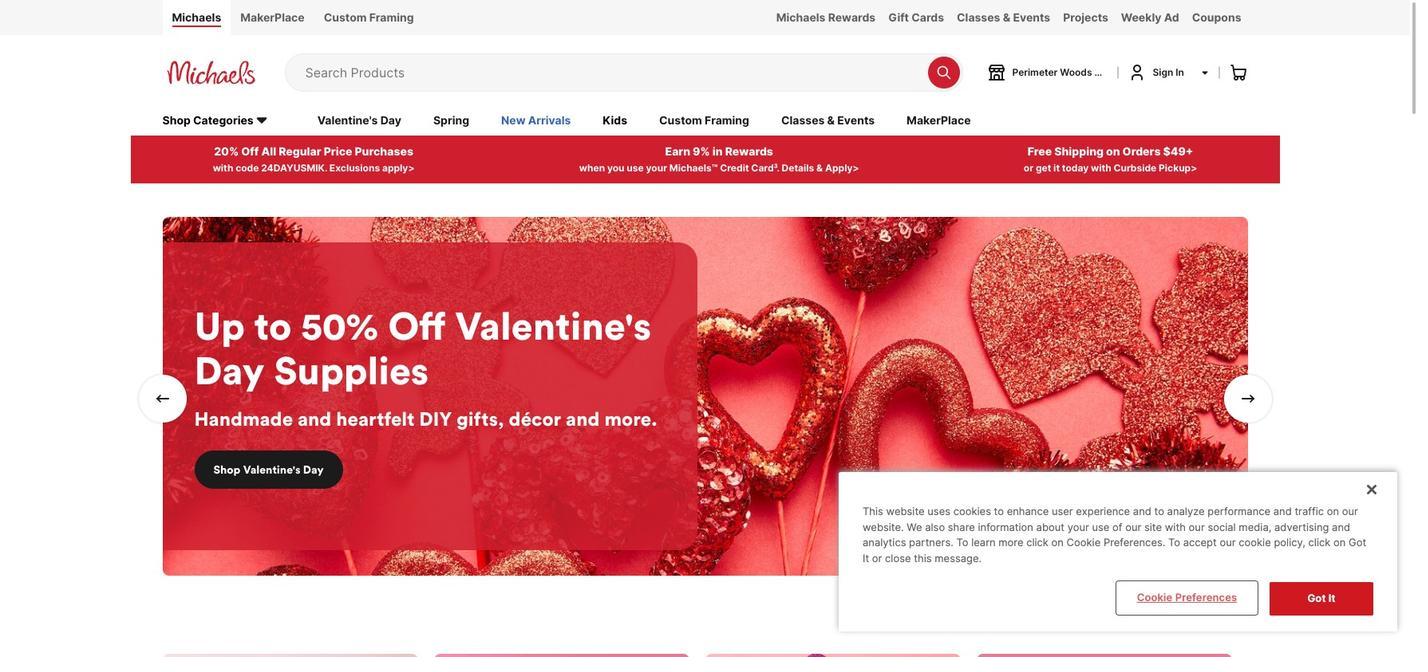 Task type: locate. For each thing, give the bounding box(es) containing it.
weekly ad link
[[1115, 0, 1186, 35]]

in
[[1176, 66, 1185, 78]]

cookie preferences button
[[1118, 583, 1258, 615]]

michaels link
[[162, 0, 231, 35]]

framing for bottommost custom framing link
[[705, 113, 750, 127]]

traffic
[[1295, 506, 1325, 518]]

accept
[[1184, 537, 1218, 550]]

1 vertical spatial got
[[1308, 593, 1327, 606]]

rewards left gift
[[829, 10, 876, 24]]

three water hyacinth woven baskets on pink background image
[[977, 655, 1232, 658]]

0 vertical spatial off
[[241, 144, 259, 158]]

handmade and heartfelt diy gifts, décor and more.
[[194, 407, 658, 431]]

weekly ad
[[1122, 10, 1180, 24]]

use
[[627, 162, 644, 174], [1093, 521, 1110, 534]]

0 horizontal spatial off
[[241, 144, 259, 158]]

1 horizontal spatial custom framing
[[660, 113, 750, 127]]

shipping
[[1055, 144, 1104, 158]]

0 horizontal spatial custom
[[324, 10, 367, 24]]

rewards inside earn 9% in rewards when you use your michaels™ credit card³. details & apply>
[[726, 144, 774, 158]]

1 horizontal spatial makerplace link
[[907, 112, 971, 130]]

1 vertical spatial your
[[1068, 521, 1090, 534]]

1 horizontal spatial custom framing link
[[660, 112, 750, 130]]

1 vertical spatial rewards
[[726, 144, 774, 158]]

1 horizontal spatial or
[[1024, 162, 1034, 174]]

rewards
[[829, 10, 876, 24], [726, 144, 774, 158]]

2 horizontal spatial to
[[1155, 506, 1165, 518]]

off right 50% on the left of the page
[[388, 302, 446, 350]]

day inside button
[[303, 463, 324, 477]]

shop categories link
[[162, 112, 286, 130]]

0 vertical spatial your
[[646, 162, 668, 174]]

1 horizontal spatial classes & events link
[[951, 0, 1057, 35]]

1 horizontal spatial rewards
[[829, 10, 876, 24]]

michaels for michaels rewards
[[777, 10, 826, 24]]

classes right cards at top right
[[957, 10, 1001, 24]]

free shipping on orders $49+ or get it today with curbside pickup>
[[1024, 144, 1198, 174]]

shop inside button
[[214, 463, 241, 477]]

0 horizontal spatial got
[[1308, 593, 1327, 606]]

0 vertical spatial or
[[1024, 162, 1034, 174]]

1 vertical spatial day
[[194, 346, 265, 395]]

with down 20%
[[213, 162, 233, 174]]

1 horizontal spatial michaels
[[777, 10, 826, 24]]

kids link
[[603, 112, 628, 130]]

1 vertical spatial cookie
[[1138, 592, 1173, 605]]

our
[[1343, 506, 1359, 518], [1126, 521, 1142, 534], [1189, 521, 1206, 534], [1220, 537, 1237, 550]]

with down the analyze
[[1166, 521, 1187, 534]]

off up code
[[241, 144, 259, 158]]

it down advertising
[[1329, 593, 1336, 606]]

arrivals
[[528, 113, 571, 127]]

custom framing for bottommost custom framing link
[[660, 113, 750, 127]]

your down earn
[[646, 162, 668, 174]]

framing
[[369, 10, 414, 24], [705, 113, 750, 127]]

0 horizontal spatial classes
[[782, 113, 825, 127]]

site
[[1145, 521, 1163, 534]]

or
[[1024, 162, 1034, 174], [873, 552, 883, 565]]

makerplace down search button image at right top
[[907, 113, 971, 127]]

0 horizontal spatial your
[[646, 162, 668, 174]]

2 vertical spatial &
[[817, 162, 823, 174]]

1 vertical spatial shop
[[214, 463, 241, 477]]

shop down handmade at the bottom of the page
[[214, 463, 241, 477]]

0 horizontal spatial cookie
[[1067, 537, 1101, 550]]

apply>
[[826, 162, 860, 174]]

and
[[298, 407, 332, 431], [566, 407, 600, 431], [1134, 506, 1152, 518], [1274, 506, 1293, 518], [1333, 521, 1351, 534]]

1 vertical spatial off
[[388, 302, 446, 350]]

1 vertical spatial valentine's
[[455, 302, 652, 350]]

0 horizontal spatial framing
[[369, 10, 414, 24]]

0 vertical spatial shop
[[162, 113, 191, 127]]

1 horizontal spatial click
[[1309, 537, 1331, 550]]

0 horizontal spatial rewards
[[726, 144, 774, 158]]

1 vertical spatial custom framing link
[[660, 112, 750, 130]]

1 horizontal spatial classes & events
[[957, 10, 1051, 24]]

to up information
[[995, 506, 1005, 518]]

1 horizontal spatial cookie
[[1138, 592, 1173, 605]]

categories
[[193, 113, 254, 127]]

card³.
[[752, 162, 780, 174]]

diy
[[419, 407, 452, 431]]

click down advertising
[[1309, 537, 1331, 550]]

1 horizontal spatial custom
[[660, 113, 703, 127]]

0 horizontal spatial custom framing
[[324, 10, 414, 24]]

1 horizontal spatial valentine's
[[318, 113, 378, 127]]

shop categories
[[162, 113, 254, 127]]

click down "about" on the right bottom of page
[[1027, 537, 1049, 550]]

1 vertical spatial classes
[[782, 113, 825, 127]]

custom for the top custom framing link
[[324, 10, 367, 24]]

0 vertical spatial makerplace link
[[231, 0, 314, 35]]

on inside free shipping on orders $49+ or get it today with curbside pickup>
[[1107, 144, 1121, 158]]

rewards up the credit
[[726, 144, 774, 158]]

0 horizontal spatial makerplace link
[[231, 0, 314, 35]]

2 horizontal spatial &
[[1003, 10, 1011, 24]]

1 horizontal spatial framing
[[705, 113, 750, 127]]

and right advertising
[[1333, 521, 1351, 534]]

enhance
[[1007, 506, 1049, 518]]

today
[[1063, 162, 1089, 174]]

events
[[1014, 10, 1051, 24], [838, 113, 875, 127]]

& up apply>
[[828, 113, 835, 127]]

2 horizontal spatial with
[[1166, 521, 1187, 534]]

with inside 20% off all regular price purchases with code 24dayusmik. exclusions apply>
[[213, 162, 233, 174]]

performance
[[1208, 506, 1271, 518]]

1 horizontal spatial day
[[303, 463, 324, 477]]

and down supplies
[[298, 407, 332, 431]]

your inside earn 9% in rewards when you use your michaels™ credit card³. details & apply>
[[646, 162, 668, 174]]

1 vertical spatial classes & events link
[[782, 112, 875, 130]]

you
[[608, 162, 625, 174]]

or inside free shipping on orders $49+ or get it today with curbside pickup>
[[1024, 162, 1034, 174]]

michaels rewards
[[777, 10, 876, 24]]

got up got it button
[[1349, 537, 1367, 550]]

classes & events for topmost classes & events link
[[957, 10, 1051, 24]]

packages of craft paper on pink background image
[[434, 655, 689, 658]]

1 vertical spatial &
[[828, 113, 835, 127]]

0 horizontal spatial michaels
[[172, 10, 221, 24]]

0 horizontal spatial with
[[213, 162, 233, 174]]

0 vertical spatial custom framing
[[324, 10, 414, 24]]

shop for shop valentine's day
[[214, 463, 241, 477]]

0 vertical spatial classes & events
[[957, 10, 1051, 24]]

0 vertical spatial use
[[627, 162, 644, 174]]

1 horizontal spatial to
[[1169, 537, 1181, 550]]

0 horizontal spatial events
[[838, 113, 875, 127]]

weekly
[[1122, 10, 1162, 24]]

regular
[[279, 144, 322, 158]]

1 vertical spatial makerplace
[[907, 113, 971, 127]]

credit
[[720, 162, 749, 174]]

new arrivals link
[[502, 112, 571, 130]]

0 horizontal spatial day
[[194, 346, 265, 395]]

to left accept on the right bottom of page
[[1169, 537, 1181, 550]]

valentine's day
[[318, 113, 402, 127]]

custom
[[324, 10, 367, 24], [660, 113, 703, 127]]

your inside this website uses cookies to enhance user experience and to analyze performance and traffic on our website. we also share information about your use of our site with our social media, advertising and analytics partners. to learn more click on cookie preferences. to accept our cookie policy, click on got it or close this message.
[[1068, 521, 1090, 534]]

perimeter woods shopping center
[[1013, 66, 1173, 78]]

classes & events
[[957, 10, 1051, 24], [782, 113, 875, 127]]

2 vertical spatial valentine's
[[243, 463, 301, 477]]

also
[[926, 521, 946, 534]]

makerplace for the leftmost the makerplace link
[[241, 10, 305, 24]]

apply>
[[382, 162, 415, 174]]

cookie inside button
[[1138, 592, 1173, 605]]

1 vertical spatial custom
[[660, 113, 703, 127]]

got down advertising
[[1308, 593, 1327, 606]]

it
[[863, 552, 870, 565], [1329, 593, 1336, 606]]

got inside got it button
[[1308, 593, 1327, 606]]

got inside this website uses cookies to enhance user experience and to analyze performance and traffic on our website. we also share information about your use of our site with our social media, advertising and analytics partners. to learn more click on cookie preferences. to accept our cookie policy, click on got it or close this message.
[[1349, 537, 1367, 550]]

0 vertical spatial it
[[863, 552, 870, 565]]

this
[[914, 552, 932, 565]]

off
[[241, 144, 259, 158], [388, 302, 446, 350]]

0 horizontal spatial click
[[1027, 537, 1049, 550]]

your down the user
[[1068, 521, 1090, 534]]

1 horizontal spatial makerplace
[[907, 113, 971, 127]]

0 vertical spatial custom framing link
[[314, 0, 424, 35]]

perimeter
[[1013, 66, 1058, 78]]

& right details
[[817, 162, 823, 174]]

1 horizontal spatial got
[[1349, 537, 1367, 550]]

to down share
[[957, 537, 969, 550]]

0 vertical spatial rewards
[[829, 10, 876, 24]]

use down experience
[[1093, 521, 1110, 534]]

our up accept on the right bottom of page
[[1189, 521, 1206, 534]]

makerplace for bottom the makerplace link
[[907, 113, 971, 127]]

0 horizontal spatial makerplace
[[241, 10, 305, 24]]

cookie left the preferences
[[1138, 592, 1173, 605]]

0 vertical spatial framing
[[369, 10, 414, 24]]

michaels
[[172, 10, 221, 24], [777, 10, 826, 24]]

0 horizontal spatial custom framing link
[[314, 0, 424, 35]]

0 horizontal spatial use
[[627, 162, 644, 174]]

0 horizontal spatial &
[[817, 162, 823, 174]]

valentine's
[[318, 113, 378, 127], [455, 302, 652, 350], [243, 463, 301, 477]]

it down "analytics"
[[863, 552, 870, 565]]

Search Input field
[[305, 54, 920, 91]]

makerplace link
[[231, 0, 314, 35], [907, 112, 971, 130]]

learn
[[972, 537, 996, 550]]

or left get
[[1024, 162, 1034, 174]]

classes & events up apply>
[[782, 113, 875, 127]]

it
[[1054, 162, 1060, 174]]

1 horizontal spatial it
[[1329, 593, 1336, 606]]

preferences.
[[1104, 537, 1166, 550]]

social
[[1208, 521, 1237, 534]]

information
[[979, 521, 1034, 534]]

1 click from the left
[[1027, 537, 1049, 550]]

shop left categories
[[162, 113, 191, 127]]

red and white heart decor on white mantel in pink room image
[[162, 655, 418, 658]]

classes & events link up perimeter
[[951, 0, 1057, 35]]

preferences
[[1176, 592, 1238, 605]]

0 vertical spatial events
[[1014, 10, 1051, 24]]

pickup>
[[1159, 162, 1198, 174]]

0 vertical spatial got
[[1349, 537, 1367, 550]]

0 horizontal spatial it
[[863, 552, 870, 565]]

1 vertical spatial or
[[873, 552, 883, 565]]

on down "about" on the right bottom of page
[[1052, 537, 1064, 550]]

events up apply>
[[838, 113, 875, 127]]

2 michaels from the left
[[777, 10, 826, 24]]

0 vertical spatial cookie
[[1067, 537, 1101, 550]]

events left projects
[[1014, 10, 1051, 24]]

1 horizontal spatial events
[[1014, 10, 1051, 24]]

to right the up
[[254, 302, 292, 350]]

shopping
[[1095, 66, 1139, 78]]

24dayusmik.
[[261, 162, 327, 174]]

or down "analytics"
[[873, 552, 883, 565]]

2 vertical spatial day
[[303, 463, 324, 477]]

1 vertical spatial it
[[1329, 593, 1336, 606]]

1 vertical spatial framing
[[705, 113, 750, 127]]

0 vertical spatial valentine's
[[318, 113, 378, 127]]

1 horizontal spatial use
[[1093, 521, 1110, 534]]

0 horizontal spatial to
[[957, 537, 969, 550]]

new
[[502, 113, 526, 127]]

0 vertical spatial custom
[[324, 10, 367, 24]]

on up curbside
[[1107, 144, 1121, 158]]

0 vertical spatial makerplace
[[241, 10, 305, 24]]

classes up details
[[782, 113, 825, 127]]

to
[[957, 537, 969, 550], [1169, 537, 1181, 550]]

cookie
[[1067, 537, 1101, 550], [1138, 592, 1173, 605]]

1 vertical spatial makerplace link
[[907, 112, 971, 130]]

search button image
[[936, 65, 952, 81]]

1 horizontal spatial classes
[[957, 10, 1001, 24]]

makerplace right michaels link
[[241, 10, 305, 24]]

our down social
[[1220, 537, 1237, 550]]

classes & events link up apply>
[[782, 112, 875, 130]]

to up site
[[1155, 506, 1165, 518]]

1 michaels from the left
[[172, 10, 221, 24]]

classes & events up perimeter
[[957, 10, 1051, 24]]

1 horizontal spatial &
[[828, 113, 835, 127]]

to
[[254, 302, 292, 350], [995, 506, 1005, 518], [1155, 506, 1165, 518]]

décor
[[509, 407, 562, 431]]

1 horizontal spatial with
[[1091, 162, 1112, 174]]

0 horizontal spatial classes & events
[[782, 113, 875, 127]]

michaels for michaels
[[172, 10, 221, 24]]

& right cards at top right
[[1003, 10, 1011, 24]]

custom framing inside custom framing link
[[324, 10, 414, 24]]

2 horizontal spatial valentine's
[[455, 302, 652, 350]]

0 horizontal spatial shop
[[162, 113, 191, 127]]

use right you
[[627, 162, 644, 174]]

curbside
[[1114, 162, 1157, 174]]

it inside button
[[1329, 593, 1336, 606]]

0 horizontal spatial valentine's
[[243, 463, 301, 477]]

coupons
[[1193, 10, 1242, 24]]

cookie preferences
[[1138, 592, 1238, 605]]

of
[[1113, 521, 1123, 534]]

cookie down experience
[[1067, 537, 1101, 550]]

sign in button
[[1128, 63, 1210, 82]]

0 horizontal spatial to
[[254, 302, 292, 350]]

1 horizontal spatial shop
[[214, 463, 241, 477]]

1 horizontal spatial off
[[388, 302, 446, 350]]

1 vertical spatial events
[[838, 113, 875, 127]]

got it
[[1308, 593, 1336, 606]]

earn
[[666, 144, 691, 158]]

classes
[[957, 10, 1001, 24], [782, 113, 825, 127]]

with inside free shipping on orders $49+ or get it today with curbside pickup>
[[1091, 162, 1112, 174]]

0 horizontal spatial or
[[873, 552, 883, 565]]

with right today
[[1091, 162, 1112, 174]]



Task type: describe. For each thing, give the bounding box(es) containing it.
0 horizontal spatial classes & events link
[[782, 112, 875, 130]]

got it button
[[1270, 583, 1374, 616]]

cookie inside this website uses cookies to enhance user experience and to analyze performance and traffic on our website. we also share information about your use of our site with our social media, advertising and analytics partners. to learn more click on cookie preferences. to accept our cookie policy, click on got it or close this message.
[[1067, 537, 1101, 550]]

and up site
[[1134, 506, 1152, 518]]

20%
[[214, 144, 239, 158]]

on right traffic
[[1328, 506, 1340, 518]]

handmade
[[194, 407, 293, 431]]

get
[[1036, 162, 1052, 174]]

kids
[[603, 113, 628, 127]]

gift
[[889, 10, 910, 24]]

to inside up to 50% off valentine's day supplies
[[254, 302, 292, 350]]

message.
[[935, 552, 982, 565]]

day inside up to 50% off valentine's day supplies
[[194, 346, 265, 395]]

michaels™
[[670, 162, 718, 174]]

website.
[[863, 521, 904, 534]]

code
[[236, 162, 259, 174]]

0 vertical spatial classes
[[957, 10, 1001, 24]]

red glitter picks of hearts and cupids image
[[162, 217, 1248, 576]]

about
[[1037, 521, 1065, 534]]

cookie
[[1239, 537, 1272, 550]]

0 vertical spatial classes & events link
[[951, 0, 1057, 35]]

uses
[[928, 506, 951, 518]]

free
[[1028, 144, 1053, 158]]

1 horizontal spatial to
[[995, 506, 1005, 518]]

ad
[[1165, 10, 1180, 24]]

analyze
[[1168, 506, 1205, 518]]

gifts,
[[457, 407, 504, 431]]

up to 50% off valentine's day supplies
[[194, 302, 652, 395]]

spring
[[434, 113, 470, 127]]

orders
[[1123, 144, 1161, 158]]

events for the leftmost classes & events link
[[838, 113, 875, 127]]

use inside this website uses cookies to enhance user experience and to analyze performance and traffic on our website. we also share information about your use of our site with our social media, advertising and analytics partners. to learn more click on cookie preferences. to accept our cookie policy, click on got it or close this message.
[[1093, 521, 1110, 534]]

2 to from the left
[[1169, 537, 1181, 550]]

heartfelt
[[336, 407, 415, 431]]

website
[[887, 506, 925, 518]]

supplies
[[274, 346, 429, 395]]

use inside earn 9% in rewards when you use your michaels™ credit card³. details & apply>
[[627, 162, 644, 174]]

on right policy,
[[1334, 537, 1347, 550]]

more
[[999, 537, 1024, 550]]

2 click from the left
[[1309, 537, 1331, 550]]

$49+
[[1164, 144, 1194, 158]]

policy,
[[1275, 537, 1306, 550]]

custom for bottommost custom framing link
[[660, 113, 703, 127]]

projects link
[[1057, 0, 1115, 35]]

up
[[194, 302, 245, 350]]

projects
[[1064, 10, 1109, 24]]

with inside this website uses cookies to enhance user experience and to analyze performance and traffic on our website. we also share information about your use of our site with our social media, advertising and analytics partners. to learn more click on cookie preferences. to accept our cookie policy, click on got it or close this message.
[[1166, 521, 1187, 534]]

or inside this website uses cookies to enhance user experience and to analyze performance and traffic on our website. we also share information about your use of our site with our social media, advertising and analytics partners. to learn more click on cookie preferences. to accept our cookie policy, click on got it or close this message.
[[873, 552, 883, 565]]

valentine's inside up to 50% off valentine's day supplies
[[455, 302, 652, 350]]

shop valentine's day
[[214, 463, 324, 477]]

share
[[948, 521, 976, 534]]

valentine's inside button
[[243, 463, 301, 477]]

rewards inside the michaels rewards link
[[829, 10, 876, 24]]

we
[[907, 521, 923, 534]]

cards
[[912, 10, 945, 24]]

1 to from the left
[[957, 537, 969, 550]]

50%
[[301, 302, 379, 350]]

in
[[713, 144, 723, 158]]

price
[[324, 144, 353, 158]]

pink, purple hearts and card supplies image
[[705, 655, 961, 658]]

shop valentine's day button
[[194, 451, 343, 489]]

20% off all regular price purchases with code 24dayusmik. exclusions apply>
[[213, 144, 415, 174]]

experience
[[1077, 506, 1131, 518]]

our up preferences.
[[1126, 521, 1142, 534]]

0 vertical spatial &
[[1003, 10, 1011, 24]]

more.
[[605, 407, 658, 431]]

it inside this website uses cookies to enhance user experience and to analyze performance and traffic on our website. we also share information about your use of our site with our social media, advertising and analytics partners. to learn more click on cookie preferences. to accept our cookie policy, click on got it or close this message.
[[863, 552, 870, 565]]

media,
[[1240, 521, 1272, 534]]

2 horizontal spatial day
[[381, 113, 402, 127]]

this
[[863, 506, 884, 518]]

events for topmost classes & events link
[[1014, 10, 1051, 24]]

sign in
[[1153, 66, 1185, 78]]

our right traffic
[[1343, 506, 1359, 518]]

new arrivals
[[502, 113, 571, 127]]

shop for shop categories
[[162, 113, 191, 127]]

when
[[580, 162, 605, 174]]

coupons link
[[1186, 0, 1248, 35]]

advertising
[[1275, 521, 1330, 534]]

details
[[782, 162, 815, 174]]

gift cards
[[889, 10, 945, 24]]

custom framing for the top custom framing link
[[324, 10, 414, 24]]

classes & events for the leftmost classes & events link
[[782, 113, 875, 127]]

sign
[[1153, 66, 1174, 78]]

analytics
[[863, 537, 907, 550]]

gift cards link
[[883, 0, 951, 35]]

spring link
[[434, 112, 470, 130]]

off inside up to 50% off valentine's day supplies
[[388, 302, 446, 350]]

user
[[1052, 506, 1074, 518]]

framing for the top custom framing link
[[369, 10, 414, 24]]

cookies
[[954, 506, 992, 518]]

this website uses cookies to enhance user experience and to analyze performance and traffic on our website. we also share information about your use of our site with our social media, advertising and analytics partners. to learn more click on cookie preferences. to accept our cookie policy, click on got it or close this message.
[[863, 506, 1367, 565]]

and up advertising
[[1274, 506, 1293, 518]]

woods
[[1061, 66, 1093, 78]]

9%
[[693, 144, 710, 158]]

and right décor at the bottom of page
[[566, 407, 600, 431]]

exclusions
[[330, 162, 380, 174]]

purchases
[[355, 144, 414, 158]]

off inside 20% off all regular price purchases with code 24dayusmik. exclusions apply>
[[241, 144, 259, 158]]

& inside earn 9% in rewards when you use your michaels™ credit card³. details & apply>
[[817, 162, 823, 174]]

earn 9% in rewards when you use your michaels™ credit card³. details & apply>
[[580, 144, 860, 174]]



Task type: vqa. For each thing, say whether or not it's contained in the screenshot.
the right Custom Framing
yes



